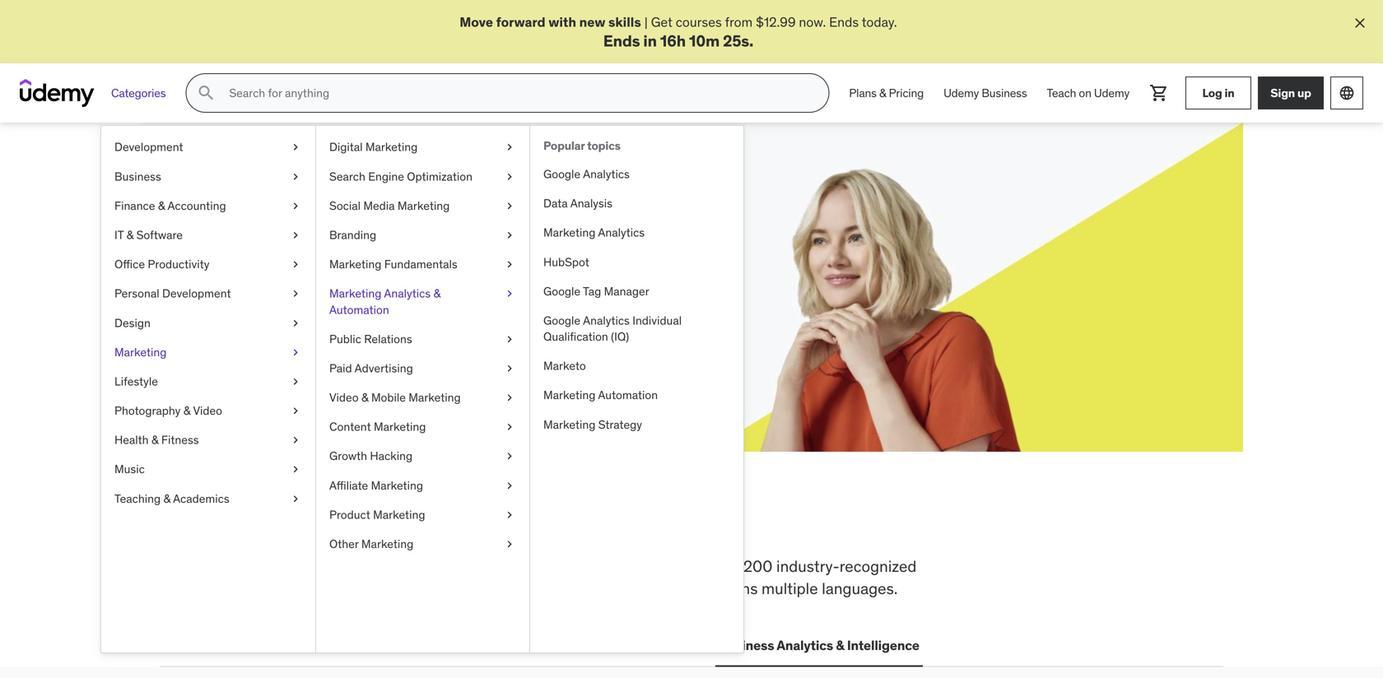 Task type: locate. For each thing, give the bounding box(es) containing it.
1 horizontal spatial business
[[719, 637, 774, 654]]

2 vertical spatial in
[[518, 502, 550, 545]]

data left analysis in the left top of the page
[[543, 196, 568, 211]]

1 horizontal spatial your
[[341, 194, 401, 229]]

2 vertical spatial development
[[194, 637, 276, 654]]

analytics up (iq)
[[583, 313, 630, 328]]

skills
[[219, 194, 293, 229]]

1 google from the top
[[543, 167, 581, 182]]

0 vertical spatial skills
[[608, 14, 641, 30]]

1 vertical spatial google
[[543, 284, 581, 299]]

xsmall image inside personal development link
[[289, 286, 302, 302]]

relations
[[364, 332, 412, 347]]

& for video
[[183, 403, 191, 418]]

16h 10m 25s
[[660, 31, 749, 51]]

finance & accounting
[[114, 198, 226, 213]]

lifestyle
[[114, 374, 158, 389]]

search
[[329, 169, 365, 184]]

2 horizontal spatial for
[[687, 557, 706, 577]]

automation inside marketing analytics & automation
[[329, 302, 389, 317]]

hubspot link
[[530, 248, 744, 277]]

marketing analytics & automation element
[[529, 126, 744, 653]]

it for it & software
[[114, 228, 124, 242]]

growth hacking
[[329, 449, 413, 464]]

xsmall image
[[289, 139, 302, 155], [503, 139, 516, 155], [503, 169, 516, 185], [289, 198, 302, 214], [503, 198, 516, 214], [289, 227, 302, 243], [503, 227, 516, 243], [289, 257, 302, 273], [503, 257, 516, 273], [503, 286, 516, 302], [503, 361, 516, 377], [289, 403, 302, 419], [503, 419, 516, 435], [289, 432, 302, 449], [503, 449, 516, 465], [289, 462, 302, 478]]

0 horizontal spatial it
[[114, 228, 124, 242]]

with inside skills for your future expand your potential with a course for as little as $12.99. sale ends today.
[[350, 235, 375, 252]]

google
[[543, 167, 581, 182], [543, 284, 581, 299], [543, 313, 581, 328]]

search engine optimization link
[[316, 162, 529, 191]]

xsmall image for lifestyle
[[289, 374, 302, 390]]

1 vertical spatial it
[[296, 637, 307, 654]]

video down "lifestyle" link
[[193, 403, 222, 418]]

close image
[[1352, 15, 1368, 31]]

xsmall image for it & software
[[289, 227, 302, 243]]

multiple
[[762, 579, 818, 598]]

google tag manager
[[543, 284, 649, 299]]

0 horizontal spatial your
[[266, 235, 292, 252]]

covering critical workplace skills to technical topics, including prep content for over 200 industry-recognized certifications, our catalog supports well-rounded professional development and spans multiple languages.
[[160, 557, 917, 598]]

log in
[[1203, 85, 1235, 100]]

xsmall image inside public relations link
[[503, 331, 516, 347]]

industry-
[[776, 557, 840, 577]]

data inside marketing analytics & automation 'element'
[[543, 196, 568, 211]]

xsmall image for music
[[289, 462, 302, 478]]

analytics down fundamentals
[[384, 286, 431, 301]]

video
[[329, 390, 359, 405], [193, 403, 222, 418]]

design
[[114, 316, 151, 330]]

analytics
[[583, 167, 630, 182], [598, 225, 645, 240], [384, 286, 431, 301], [583, 313, 630, 328], [777, 637, 833, 654]]

xsmall image inside search engine optimization link
[[503, 169, 516, 185]]

xsmall image inside product marketing link
[[503, 507, 516, 523]]

for inside the "covering critical workplace skills to technical topics, including prep content for over 200 industry-recognized certifications, our catalog supports well-rounded professional development and spans multiple languages."
[[687, 557, 706, 577]]

today. right 'now.'
[[862, 14, 897, 30]]

xsmall image inside affiliate marketing link
[[503, 478, 516, 494]]

log
[[1203, 85, 1222, 100]]

analytics inside google analytics individual qualification (iq)
[[583, 313, 630, 328]]

skills left |
[[608, 14, 641, 30]]

marketing analytics & automation link
[[316, 279, 529, 325]]

skills inside the "covering critical workplace skills to technical topics, including prep content for over 200 industry-recognized certifications, our catalog supports well-rounded professional development and spans multiple languages."
[[352, 557, 387, 577]]

skills up supports
[[352, 557, 387, 577]]

plans & pricing link
[[839, 73, 934, 113]]

fitness
[[161, 433, 199, 448]]

workplace
[[277, 557, 349, 577]]

qualification
[[543, 329, 608, 344]]

1 vertical spatial business
[[114, 169, 161, 184]]

xsmall image for branding
[[503, 227, 516, 243]]

xsmall image inside marketing analytics & automation link
[[503, 286, 516, 302]]

1 horizontal spatial with
[[549, 14, 576, 30]]

courses
[[676, 14, 722, 30]]

marketing down affiliate marketing
[[373, 508, 425, 522]]

as
[[451, 235, 464, 252], [497, 235, 510, 252]]

1 horizontal spatial ends
[[829, 14, 859, 30]]

xsmall image inside other marketing link
[[503, 536, 516, 553]]

marketing up the "hubspot" at the top
[[543, 225, 596, 240]]

0 vertical spatial today.
[[862, 14, 897, 30]]

xsmall image inside the "photography & video" link
[[289, 403, 302, 419]]

xsmall image for office productivity
[[289, 257, 302, 273]]

2 vertical spatial for
[[687, 557, 706, 577]]

1 horizontal spatial today.
[[862, 14, 897, 30]]

1 vertical spatial development
[[162, 286, 231, 301]]

0 horizontal spatial today.
[[325, 254, 361, 271]]

0 horizontal spatial udemy
[[944, 86, 979, 100]]

skills for your future expand your potential with a course for as little as $12.99. sale ends today.
[[219, 194, 510, 271]]

marketing up public
[[329, 286, 382, 301]]

it up office
[[114, 228, 124, 242]]

1 vertical spatial today.
[[325, 254, 361, 271]]

xsmall image inside it & software link
[[289, 227, 302, 243]]

& left intelligence
[[836, 637, 844, 654]]

automation up public relations
[[329, 302, 389, 317]]

data left 'science'
[[501, 637, 530, 654]]

udemy right pricing
[[944, 86, 979, 100]]

0 vertical spatial automation
[[329, 302, 389, 317]]

xsmall image for video & mobile marketing
[[503, 390, 516, 406]]

google for google tag manager
[[543, 284, 581, 299]]

mobile
[[371, 390, 406, 405]]

teach on udemy link
[[1037, 73, 1140, 113]]

on
[[1079, 86, 1092, 100]]

for up potential
[[298, 194, 336, 229]]

marketing strategy link
[[530, 410, 744, 440]]

it
[[114, 228, 124, 242], [296, 637, 307, 654]]

growth
[[329, 449, 367, 464]]

1 horizontal spatial udemy
[[1094, 86, 1130, 100]]

as right little
[[497, 235, 510, 252]]

0 horizontal spatial data
[[501, 637, 530, 654]]

2 horizontal spatial business
[[982, 86, 1027, 100]]

video down paid
[[329, 390, 359, 405]]

xsmall image for digital marketing
[[503, 139, 516, 155]]

xsmall image inside video & mobile marketing link
[[503, 390, 516, 406]]

for up fundamentals
[[431, 235, 448, 252]]

development for web
[[194, 637, 276, 654]]

xsmall image inside business link
[[289, 169, 302, 185]]

media
[[363, 198, 395, 213]]

1 vertical spatial for
[[431, 235, 448, 252]]

business up finance
[[114, 169, 161, 184]]

for up and on the bottom
[[687, 557, 706, 577]]

business left "teach"
[[982, 86, 1027, 100]]

future
[[406, 194, 486, 229]]

xsmall image for affiliate marketing
[[503, 478, 516, 494]]

& right finance
[[158, 198, 165, 213]]

from
[[725, 14, 753, 30]]

$12.99.
[[219, 254, 262, 271]]

analysis
[[570, 196, 613, 211]]

1 horizontal spatial it
[[296, 637, 307, 654]]

it & software
[[114, 228, 183, 242]]

marketing down hacking
[[371, 478, 423, 493]]

xsmall image for content marketing
[[503, 419, 516, 435]]

shopping cart with 0 items image
[[1149, 83, 1169, 103]]

certifications,
[[160, 579, 255, 598]]

xsmall image inside finance & accounting link
[[289, 198, 302, 214]]

xsmall image inside branding link
[[503, 227, 516, 243]]

ends down new
[[603, 31, 640, 51]]

marketing link
[[101, 338, 315, 367]]

0 vertical spatial in
[[643, 31, 657, 51]]

& left mobile
[[361, 390, 369, 405]]

google inside google analytics individual qualification (iq)
[[543, 313, 581, 328]]

xsmall image inside the music link
[[289, 462, 302, 478]]

other marketing link
[[316, 530, 529, 559]]

public relations link
[[316, 325, 529, 354]]

1 horizontal spatial for
[[431, 235, 448, 252]]

marketing down marketo
[[543, 388, 596, 403]]

other
[[329, 537, 359, 552]]

up
[[1298, 85, 1311, 100]]

xsmall image inside "health & fitness" link
[[289, 432, 302, 449]]

1 vertical spatial in
[[1225, 85, 1235, 100]]

it inside button
[[296, 637, 307, 654]]

0 vertical spatial it
[[114, 228, 124, 242]]

xsmall image inside paid advertising link
[[503, 361, 516, 377]]

1 horizontal spatial as
[[497, 235, 510, 252]]

with left a
[[350, 235, 375, 252]]

today. down branding on the top of the page
[[325, 254, 361, 271]]

branding
[[329, 228, 376, 242]]

strategy
[[598, 417, 642, 432]]

xsmall image inside the "content marketing" link
[[503, 419, 516, 435]]

data analysis
[[543, 196, 613, 211]]

&
[[879, 86, 886, 100], [158, 198, 165, 213], [126, 228, 134, 242], [434, 286, 441, 301], [361, 390, 369, 405], [183, 403, 191, 418], [151, 433, 159, 448], [163, 491, 171, 506], [836, 637, 844, 654]]

to
[[391, 557, 405, 577]]

xsmall image inside social media marketing link
[[503, 198, 516, 214]]

xsmall image
[[289, 169, 302, 185], [289, 286, 302, 302], [289, 315, 302, 331], [503, 331, 516, 347], [289, 344, 302, 361], [289, 374, 302, 390], [503, 390, 516, 406], [503, 478, 516, 494], [289, 491, 302, 507], [503, 507, 516, 523], [503, 536, 516, 553]]

development down categories dropdown button
[[114, 140, 183, 155]]

content
[[329, 420, 371, 434]]

skills up workplace
[[273, 502, 362, 545]]

1 vertical spatial data
[[501, 637, 530, 654]]

sale
[[265, 254, 291, 271]]

2 as from the left
[[497, 235, 510, 252]]

3 google from the top
[[543, 313, 581, 328]]

xsmall image inside growth hacking 'link'
[[503, 449, 516, 465]]

health & fitness link
[[101, 426, 315, 455]]

xsmall image for marketing analytics & automation
[[503, 286, 516, 302]]

1 as from the left
[[451, 235, 464, 252]]

xsmall image inside "office productivity" link
[[289, 257, 302, 273]]

over
[[710, 557, 740, 577]]

google down popular at left
[[543, 167, 581, 182]]

2 google from the top
[[543, 284, 581, 299]]

1 horizontal spatial data
[[543, 196, 568, 211]]

in inside move forward with new skills | get courses from $12.99 now. ends today. ends in 16h 10m 25s .
[[643, 31, 657, 51]]

0 vertical spatial data
[[543, 196, 568, 211]]

product
[[329, 508, 370, 522]]

xsmall image inside teaching & academics link
[[289, 491, 302, 507]]

google up qualification at left
[[543, 313, 581, 328]]

teaching & academics
[[114, 491, 229, 506]]

automation up strategy
[[598, 388, 658, 403]]

xsmall image for growth hacking
[[503, 449, 516, 465]]

analytics inside marketing analytics & automation
[[384, 286, 431, 301]]

xsmall image inside the marketing fundamentals link
[[503, 257, 516, 273]]

personal development link
[[101, 279, 315, 309]]

2 vertical spatial google
[[543, 313, 581, 328]]

1 vertical spatial automation
[[598, 388, 658, 403]]

2 vertical spatial skills
[[352, 557, 387, 577]]

0 horizontal spatial with
[[350, 235, 375, 252]]

xsmall image inside design "link"
[[289, 315, 302, 331]]

& for accounting
[[158, 198, 165, 213]]

xsmall image inside marketing link
[[289, 344, 302, 361]]

0 vertical spatial for
[[298, 194, 336, 229]]

& up office
[[126, 228, 134, 242]]

business inside button
[[719, 637, 774, 654]]

0 horizontal spatial automation
[[329, 302, 389, 317]]

ends right 'now.'
[[829, 14, 859, 30]]

analytics for business analytics & intelligence
[[777, 637, 833, 654]]

& for academics
[[163, 491, 171, 506]]

digital marketing link
[[316, 133, 529, 162]]

with left new
[[549, 14, 576, 30]]

data inside button
[[501, 637, 530, 654]]

hubspot
[[543, 255, 589, 269]]

0 horizontal spatial for
[[298, 194, 336, 229]]

& up fitness
[[183, 403, 191, 418]]

branding link
[[316, 221, 529, 250]]

health & fitness
[[114, 433, 199, 448]]

in down |
[[643, 31, 657, 51]]

0 vertical spatial google
[[543, 167, 581, 182]]

& for fitness
[[151, 433, 159, 448]]

science
[[532, 637, 581, 654]]

xsmall image inside "lifestyle" link
[[289, 374, 302, 390]]

2 horizontal spatial in
[[1225, 85, 1235, 100]]

1 vertical spatial with
[[350, 235, 375, 252]]

analytics down topics
[[583, 167, 630, 182]]

today. inside move forward with new skills | get courses from $12.99 now. ends today. ends in 16h 10m 25s .
[[862, 14, 897, 30]]

0 horizontal spatial business
[[114, 169, 161, 184]]

0 horizontal spatial in
[[518, 502, 550, 545]]

development right web
[[194, 637, 276, 654]]

development down "office productivity" link
[[162, 286, 231, 301]]

xsmall image inside digital marketing link
[[503, 139, 516, 155]]

0 horizontal spatial as
[[451, 235, 464, 252]]

google down the "hubspot" at the top
[[543, 284, 581, 299]]

& right health
[[151, 433, 159, 448]]

xsmall image for health & fitness
[[289, 432, 302, 449]]

marketing automation link
[[530, 381, 744, 410]]

analytics down data analysis link
[[598, 225, 645, 240]]

as left little
[[451, 235, 464, 252]]

it for it certifications
[[296, 637, 307, 654]]

individual
[[633, 313, 682, 328]]

xsmall image for business
[[289, 169, 302, 185]]

xsmall image for marketing fundamentals
[[503, 257, 516, 273]]

business
[[982, 86, 1027, 100], [114, 169, 161, 184], [719, 637, 774, 654]]

marketing inside marketing analytics & automation
[[329, 286, 382, 301]]

xsmall image for finance & accounting
[[289, 198, 302, 214]]

1 horizontal spatial automation
[[598, 388, 658, 403]]

& down the marketing fundamentals link
[[434, 286, 441, 301]]

today.
[[862, 14, 897, 30], [325, 254, 361, 271]]

marketing down branding on the top of the page
[[329, 257, 382, 272]]

0 vertical spatial with
[[549, 14, 576, 30]]

& inside marketing analytics & automation
[[434, 286, 441, 301]]

our
[[258, 579, 281, 598]]

office productivity
[[114, 257, 209, 272]]

analytics down "multiple"
[[777, 637, 833, 654]]

professional
[[502, 579, 588, 598]]

& right 'plans' in the right top of the page
[[879, 86, 886, 100]]

development link
[[101, 133, 315, 162]]

paid
[[329, 361, 352, 376]]

udemy right on on the top right of the page
[[1094, 86, 1130, 100]]

skills inside move forward with new skills | get courses from $12.99 now. ends today. ends in 16h 10m 25s .
[[608, 14, 641, 30]]

xsmall image inside development link
[[289, 139, 302, 155]]

development inside button
[[194, 637, 276, 654]]

business down spans
[[719, 637, 774, 654]]

place
[[622, 502, 708, 545]]

data for data science
[[501, 637, 530, 654]]

it left certifications
[[296, 637, 307, 654]]

paid advertising link
[[316, 354, 529, 383]]

in up including at the bottom left of the page
[[518, 502, 550, 545]]

web
[[163, 637, 191, 654]]

analytics inside button
[[777, 637, 833, 654]]

in right the log at the right
[[1225, 85, 1235, 100]]

2 vertical spatial business
[[719, 637, 774, 654]]

social media marketing link
[[316, 191, 529, 221]]

video & mobile marketing link
[[316, 383, 529, 413]]

automation
[[329, 302, 389, 317], [598, 388, 658, 403]]

little
[[467, 235, 493, 252]]

& right teaching
[[163, 491, 171, 506]]

1 horizontal spatial in
[[643, 31, 657, 51]]

topics
[[587, 138, 621, 153]]



Task type: describe. For each thing, give the bounding box(es) containing it.
200
[[743, 557, 773, 577]]

supports
[[340, 579, 402, 598]]

xsmall image for development
[[289, 139, 302, 155]]

communication button
[[598, 626, 702, 666]]

xsmall image for search engine optimization
[[503, 169, 516, 185]]

advertising
[[355, 361, 413, 376]]

1 horizontal spatial video
[[329, 390, 359, 405]]

teach on udemy
[[1047, 86, 1130, 100]]

& for pricing
[[879, 86, 886, 100]]

pricing
[[889, 86, 924, 100]]

hacking
[[370, 449, 413, 464]]

product marketing link
[[316, 501, 529, 530]]

plans & pricing
[[849, 86, 924, 100]]

udemy business
[[944, 86, 1027, 100]]

xsmall image for other marketing
[[503, 536, 516, 553]]

course
[[388, 235, 428, 252]]

expand
[[219, 235, 263, 252]]

digital marketing
[[329, 140, 418, 155]]

marketing up engine
[[365, 140, 418, 155]]

all
[[160, 502, 208, 545]]

google analytics
[[543, 167, 630, 182]]

0 vertical spatial development
[[114, 140, 183, 155]]

forward
[[496, 14, 546, 30]]

xsmall image for paid advertising
[[503, 361, 516, 377]]

analytics for google analytics
[[583, 167, 630, 182]]

xsmall image for personal development
[[289, 286, 302, 302]]

spans
[[717, 579, 758, 598]]

for for your
[[431, 235, 448, 252]]

categories
[[111, 86, 166, 100]]

affiliate
[[329, 478, 368, 493]]

xsmall image for photography & video
[[289, 403, 302, 419]]

engine
[[368, 169, 404, 184]]

affiliate marketing
[[329, 478, 423, 493]]

communication
[[601, 637, 699, 654]]

growth hacking link
[[316, 442, 529, 471]]

2 udemy from the left
[[1094, 86, 1130, 100]]

marketing automation
[[543, 388, 658, 403]]

new
[[579, 14, 606, 30]]

log in link
[[1186, 77, 1252, 110]]

for for workplace
[[687, 557, 706, 577]]

categories button
[[101, 73, 176, 113]]

plans
[[849, 86, 877, 100]]

fundamentals
[[384, 257, 458, 272]]

social media marketing
[[329, 198, 450, 213]]

1 vertical spatial your
[[266, 235, 292, 252]]

prep
[[593, 557, 625, 577]]

health
[[114, 433, 149, 448]]

one
[[557, 502, 616, 545]]

marketing down video & mobile marketing
[[374, 420, 426, 434]]

affiliate marketing link
[[316, 471, 529, 501]]

a
[[378, 235, 385, 252]]

personal
[[114, 286, 159, 301]]

(iq)
[[611, 329, 629, 344]]

get
[[651, 14, 673, 30]]

analytics for marketing analytics
[[598, 225, 645, 240]]

including
[[526, 557, 590, 577]]

business for business analytics & intelligence
[[719, 637, 774, 654]]

xsmall image for marketing
[[289, 344, 302, 361]]

analytics for marketing analytics & automation
[[384, 286, 431, 301]]

marketing down marketing automation
[[543, 417, 596, 432]]

today. inside skills for your future expand your potential with a course for as little as $12.99. sale ends today.
[[325, 254, 361, 271]]

marketing down paid advertising link
[[409, 390, 461, 405]]

1 vertical spatial skills
[[273, 502, 362, 545]]

marketing fundamentals
[[329, 257, 458, 272]]

public
[[329, 332, 361, 347]]

.
[[749, 31, 754, 51]]

all the skills you need in one place
[[160, 502, 708, 545]]

other marketing
[[329, 537, 414, 552]]

data for data analysis
[[543, 196, 568, 211]]

marketing analytics
[[543, 225, 645, 240]]

development
[[592, 579, 683, 598]]

xsmall image for public relations
[[503, 331, 516, 347]]

rounded
[[440, 579, 499, 598]]

google tag manager link
[[530, 277, 744, 306]]

0 vertical spatial business
[[982, 86, 1027, 100]]

photography & video
[[114, 403, 222, 418]]

xsmall image for product marketing
[[503, 507, 516, 523]]

web development
[[163, 637, 276, 654]]

topics,
[[476, 557, 522, 577]]

google for google analytics individual qualification (iq)
[[543, 313, 581, 328]]

udemy image
[[20, 79, 95, 107]]

& for mobile
[[361, 390, 369, 405]]

submit search image
[[196, 83, 216, 103]]

google analytics link
[[530, 160, 744, 189]]

Search for anything text field
[[226, 79, 809, 107]]

technical
[[409, 557, 472, 577]]

leadership button
[[410, 626, 484, 666]]

sign up
[[1271, 85, 1311, 100]]

teaching
[[114, 491, 161, 506]]

catalog
[[285, 579, 337, 598]]

1 udemy from the left
[[944, 86, 979, 100]]

google analytics individual qualification (iq)
[[543, 313, 682, 344]]

google analytics individual qualification (iq) link
[[530, 306, 744, 352]]

marketing up to
[[361, 537, 414, 552]]

0 horizontal spatial video
[[193, 403, 222, 418]]

choose a language image
[[1339, 85, 1355, 101]]

sign up link
[[1258, 77, 1324, 110]]

business for business
[[114, 169, 161, 184]]

google for google analytics
[[543, 167, 581, 182]]

$12.99
[[756, 14, 796, 30]]

analytics for google analytics individual qualification (iq)
[[583, 313, 630, 328]]

now.
[[799, 14, 826, 30]]

xsmall image for design
[[289, 315, 302, 331]]

intelligence
[[847, 637, 920, 654]]

marketing up lifestyle on the left bottom
[[114, 345, 167, 360]]

marketing analytics & automation
[[329, 286, 441, 317]]

marketing down search engine optimization link
[[398, 198, 450, 213]]

move forward with new skills | get courses from $12.99 now. ends today. ends in 16h 10m 25s .
[[460, 14, 897, 51]]

ends
[[294, 254, 323, 271]]

& inside button
[[836, 637, 844, 654]]

tag
[[583, 284, 601, 299]]

0 horizontal spatial ends
[[603, 31, 640, 51]]

software
[[136, 228, 183, 242]]

|
[[644, 14, 648, 30]]

academics
[[173, 491, 229, 506]]

teaching & academics link
[[101, 484, 315, 514]]

with inside move forward with new skills | get courses from $12.99 now. ends today. ends in 16h 10m 25s .
[[549, 14, 576, 30]]

& for software
[[126, 228, 134, 242]]

music link
[[101, 455, 315, 484]]

xsmall image for teaching & academics
[[289, 491, 302, 507]]

data science
[[501, 637, 581, 654]]

business analytics & intelligence button
[[715, 626, 923, 666]]

xsmall image for social media marketing
[[503, 198, 516, 214]]

0 vertical spatial your
[[341, 194, 401, 229]]

finance & accounting link
[[101, 191, 315, 221]]

photography
[[114, 403, 181, 418]]

automation inside 'element'
[[598, 388, 658, 403]]

development for personal
[[162, 286, 231, 301]]

languages.
[[822, 579, 898, 598]]



Task type: vqa. For each thing, say whether or not it's contained in the screenshot.
Access inside the 30-DAY MONEY-BACK GUARANTEE FULL LIFETIME ACCESS
no



